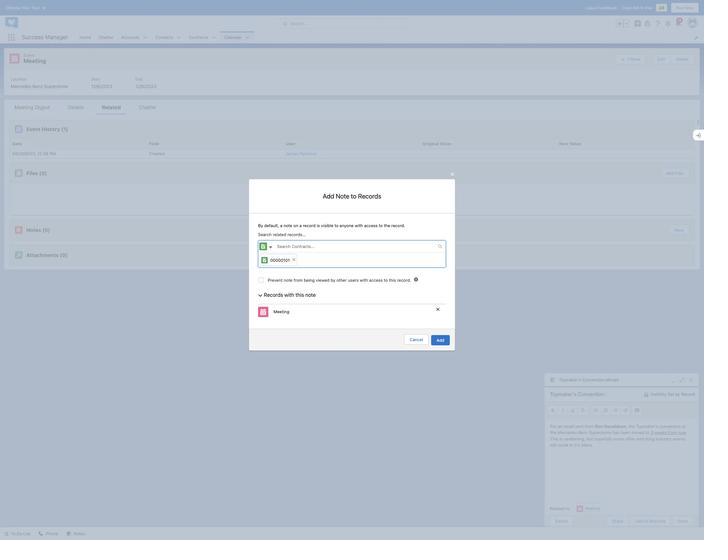 Task type: vqa. For each thing, say whether or not it's contained in the screenshot.
other
yes



Task type: describe. For each thing, give the bounding box(es) containing it.
mercedes inside location mercedes benz superdome
[[11, 84, 31, 89]]

contacts list item
[[151, 32, 185, 43]]

tab panel containing event history
[[9, 115, 695, 266]]

records inside button
[[650, 519, 666, 524]]

(0) for notes (0)
[[42, 227, 50, 233]]

format text element
[[548, 406, 588, 416]]

follow button
[[616, 54, 646, 64]]

weeks
[[655, 431, 667, 436]]

industry
[[656, 437, 672, 442]]

related for related to
[[550, 507, 565, 512]]

12/6/2023 for end 12/6/2023
[[135, 84, 157, 89]]

add for add note to records
[[323, 193, 334, 200]]

toymaker's inside , the toymaker's convention at the
[[636, 424, 658, 429]]

2 a from the left
[[299, 223, 302, 229]]

start
[[91, 77, 100, 82]]

2 vertical spatial the
[[550, 431, 557, 436]]

0 vertical spatial the
[[384, 223, 390, 229]]

to inside compose text text box
[[646, 431, 650, 436]]

attachments (0)
[[26, 252, 68, 258]]

note
[[336, 193, 349, 200]]

0 vertical spatial chatter link
[[95, 32, 117, 43]]

0 horizontal spatial files
[[26, 171, 38, 176]]

1 vertical spatial note
[[284, 278, 293, 283]]

history
[[42, 126, 60, 132]]

viewed
[[316, 278, 330, 283]]

00000101
[[270, 258, 290, 263]]

home
[[80, 35, 91, 40]]

it's
[[574, 443, 580, 448]]

files for add files
[[675, 171, 684, 176]]

home link
[[76, 32, 95, 43]]

date element
[[10, 139, 146, 149]]

users
[[348, 278, 359, 283]]

(0) for attachments (0)
[[60, 252, 68, 258]]

09/29/2023,
[[12, 151, 36, 156]]

phone button
[[35, 528, 62, 541]]

james
[[286, 151, 298, 156]]

0 vertical spatial delete button
[[671, 54, 694, 64]]

delete status
[[550, 517, 607, 527]]

cancel button
[[404, 335, 429, 345]]

upload
[[344, 192, 358, 197]]

related to
[[550, 507, 570, 512]]

event image
[[15, 125, 23, 133]]

per
[[550, 424, 557, 429]]

notes (0)
[[26, 227, 50, 233]]

search related records...
[[258, 232, 306, 237]]

sent
[[575, 424, 584, 429]]

add files
[[666, 171, 684, 176]]

contacts
[[155, 35, 173, 40]]

meeting digest link
[[9, 103, 55, 114]]

1 vertical spatial this
[[296, 293, 304, 298]]

calendar
[[224, 35, 242, 40]]

toymaker's convention moved
[[559, 378, 619, 383]]

leave feedback link
[[586, 5, 617, 10]]

an
[[558, 424, 563, 429]]

add for add
[[437, 338, 444, 343]]

feedback
[[598, 5, 617, 10]]

place.
[[581, 443, 593, 448]]

records with this note
[[264, 293, 316, 298]]

group containing follow
[[616, 53, 694, 65]]

0 vertical spatial from
[[294, 278, 303, 283]]

new value element
[[557, 139, 694, 149]]

moved
[[606, 378, 619, 383]]

by
[[258, 223, 263, 229]]

meeting down records with this note dropdown button
[[274, 310, 289, 315]]

buy now
[[676, 5, 694, 10]]

0 vertical spatial with
[[355, 223, 363, 229]]

0 vertical spatial records
[[358, 193, 381, 200]]

manager
[[45, 34, 68, 41]]

default,
[[264, 223, 279, 229]]

0 vertical spatial access
[[364, 223, 378, 229]]

location mercedes benz superdome
[[11, 77, 68, 89]]

toymaker's convention moved dialog
[[545, 374, 699, 528]]

event history (1)
[[26, 126, 68, 132]]

by default, a note on a record is visible to anyone with access to the record.
[[258, 223, 405, 229]]

benz inside location mercedes benz superdome
[[32, 84, 43, 89]]

hopefully
[[594, 437, 612, 442]]

in inside . this is saddening, but hopefully some other enriching industry events will come in it's place.
[[570, 443, 573, 448]]

visible
[[321, 223, 333, 229]]

add to records button
[[630, 517, 671, 527]]

other inside . this is saddening, but hopefully some other enriching industry events will come in it's place.
[[625, 437, 635, 442]]

field element
[[146, 139, 283, 149]]

done button
[[672, 517, 694, 527]]

email
[[564, 424, 574, 429]]

cancel
[[410, 338, 423, 343]]

james peterson link
[[286, 151, 317, 156]]

add for add to records
[[636, 519, 643, 524]]

superdome inside location mercedes benz superdome
[[44, 84, 68, 89]]

location
[[11, 77, 26, 82]]

will
[[550, 443, 557, 448]]

event for meeting
[[23, 53, 34, 58]]

on
[[293, 223, 298, 229]]

success
[[22, 34, 44, 41]]

saddening,
[[564, 437, 586, 442]]

moved
[[632, 431, 645, 436]]

contracts list item
[[185, 32, 220, 43]]

by inside the toymaker's convention moved dialog
[[675, 392, 680, 397]]

. this is saddening, but hopefully some other enriching industry events will come in it's place.
[[550, 431, 688, 448]]

0 vertical spatial group
[[616, 20, 629, 27]]

original value element
[[420, 139, 557, 149]]

edit
[[658, 57, 665, 62]]

days left in trial
[[622, 5, 652, 10]]

toolbar inside the toymaker's convention moved dialog
[[545, 403, 698, 419]]

event image
[[577, 506, 583, 513]]

to do list
[[11, 532, 30, 537]]

digest
[[35, 104, 50, 110]]

upload files
[[344, 192, 368, 197]]

new button
[[670, 225, 689, 235]]

chatter for the topmost chatter link
[[99, 35, 113, 40]]

text default image inside phone button
[[39, 532, 43, 537]]

09/29/2023, 12:36 pm
[[12, 151, 56, 156]]

user element
[[283, 139, 420, 149]]

calendar link
[[220, 32, 246, 43]]

prevent note from being viewed by other users with access to this record.
[[268, 278, 411, 283]]

new for new value
[[559, 141, 568, 146]]

related link
[[97, 103, 126, 114]]

has
[[613, 431, 620, 436]]

end
[[135, 77, 142, 82]]

1 vertical spatial records
[[264, 293, 283, 298]]

1 vertical spatial chatter link
[[134, 103, 161, 114]]

convention
[[659, 424, 681, 429]]

1 horizontal spatial this
[[389, 278, 396, 283]]

meeting left digest
[[14, 104, 33, 110]]

ron
[[595, 424, 603, 429]]



Task type: locate. For each thing, give the bounding box(es) containing it.
record
[[681, 392, 695, 397]]

1 horizontal spatial by
[[675, 392, 680, 397]]

0 horizontal spatial delete button
[[550, 517, 574, 527]]

meeting up location mercedes benz superdome
[[23, 58, 46, 64]]

list
[[23, 532, 30, 537]]

text default image left phone
[[39, 532, 43, 537]]

value inside original value "element"
[[440, 141, 451, 146]]

2 vertical spatial records
[[650, 519, 666, 524]]

1 12/6/2023 from the left
[[91, 84, 112, 89]]

text default image
[[438, 244, 442, 249], [644, 392, 649, 398], [4, 532, 8, 537], [66, 532, 71, 537]]

(0) right attachments
[[60, 252, 68, 258]]

1 vertical spatial related
[[550, 507, 565, 512]]

format body element
[[591, 406, 631, 416]]

but
[[587, 437, 593, 442]]

0 vertical spatial chatter
[[99, 35, 113, 40]]

from left ron
[[585, 424, 594, 429]]

the
[[384, 223, 390, 229], [629, 424, 635, 429], [550, 431, 557, 436]]

text default image inside to do list button
[[4, 532, 8, 537]]

1 horizontal spatial is
[[560, 437, 563, 442]]

Compose text text field
[[545, 419, 698, 504]]

1 horizontal spatial from
[[585, 424, 594, 429]]

0 horizontal spatial records
[[264, 293, 283, 298]]

0 vertical spatial this
[[389, 278, 396, 283]]

event for history
[[26, 126, 40, 132]]

other left users at the bottom of the page
[[337, 278, 347, 283]]

list containing mercedes benz superdome
[[4, 70, 700, 95]]

by right viewed
[[331, 278, 335, 283]]

1 cell from the left
[[420, 149, 557, 158]]

done
[[678, 519, 688, 524]]

chatter down end 12/6/2023
[[139, 104, 156, 110]]

0 horizontal spatial this
[[296, 293, 304, 298]]

1 vertical spatial delete button
[[550, 517, 574, 527]]

files for upload files
[[359, 192, 368, 197]]

0 horizontal spatial toymaker's
[[559, 378, 581, 383]]

record.
[[391, 223, 405, 229], [397, 278, 411, 283]]

contracts link
[[185, 32, 212, 43]]

delete button right edit
[[671, 54, 694, 64]]

event right event image
[[26, 126, 40, 132]]

0 vertical spatial record.
[[391, 223, 405, 229]]

None text field
[[545, 388, 611, 402]]

1 horizontal spatial benz
[[578, 431, 588, 436]]

event
[[23, 53, 34, 58], [26, 126, 40, 132]]

toymaker's convention moved link
[[545, 374, 699, 388]]

calendar list item
[[220, 32, 254, 43]]

(0) down 12:36
[[39, 171, 47, 176]]

toolbar
[[545, 403, 698, 419]]

1 horizontal spatial a
[[299, 223, 302, 229]]

1 horizontal spatial new
[[675, 228, 684, 233]]

accounts
[[121, 35, 139, 40]]

add note to records
[[323, 193, 381, 200]]

note down being
[[305, 293, 316, 298]]

toymaker's up 3
[[636, 424, 658, 429]]

0 vertical spatial other
[[337, 278, 347, 283]]

superdome down ron
[[589, 431, 612, 436]]

attachments
[[26, 252, 59, 258]]

1 horizontal spatial files
[[359, 192, 368, 197]]

mercedes down the email
[[558, 431, 577, 436]]

do
[[17, 532, 22, 537]]

mercedes inside compose text text box
[[558, 431, 577, 436]]

1 vertical spatial superdome
[[589, 431, 612, 436]]

2 horizontal spatial from
[[668, 431, 677, 436]]

toymaker's left convention
[[559, 378, 581, 383]]

(0) up the 'attachments (0)'
[[42, 227, 50, 233]]

0 vertical spatial delete
[[676, 57, 689, 62]]

is left visible at the left top of the page
[[317, 223, 320, 229]]

(0) for files (0)
[[39, 171, 47, 176]]

12/6/2023 for start 12/6/2023
[[91, 84, 112, 89]]

0 vertical spatial benz
[[32, 84, 43, 89]]

notes for notes
[[74, 532, 85, 537]]

original value
[[423, 141, 451, 146]]

none text field inside the toymaker's convention moved dialog
[[545, 388, 611, 402]]

at
[[682, 424, 686, 429]]

accounts list item
[[117, 32, 151, 43]]

benz inside compose text text box
[[578, 431, 588, 436]]

2 12/6/2023 from the left
[[135, 84, 157, 89]]

date
[[12, 141, 22, 146]]

been
[[621, 431, 630, 436]]

new inside grid
[[559, 141, 568, 146]]

related inside the toymaker's convention moved dialog
[[550, 507, 565, 512]]

start 12/6/2023
[[91, 77, 112, 89]]

1 vertical spatial in
[[570, 443, 573, 448]]

records left done
[[650, 519, 666, 524]]

1 vertical spatial with
[[360, 278, 368, 283]]

meeting inside the toymaker's convention moved dialog
[[585, 507, 600, 512]]

value for new value
[[570, 141, 581, 146]]

records with this note button
[[258, 293, 316, 298]]

0 vertical spatial in
[[640, 5, 644, 10]]

value inside new value element
[[570, 141, 581, 146]]

mercedes down 'location'
[[11, 84, 31, 89]]

delete down related to at the bottom of page
[[555, 519, 568, 524]]

0 horizontal spatial superdome
[[44, 84, 68, 89]]

is inside . this is saddening, but hopefully some other enriching industry events will come in it's place.
[[560, 437, 563, 442]]

12:36
[[38, 151, 48, 156]]

note right prevent
[[284, 278, 293, 283]]

1 vertical spatial other
[[625, 437, 635, 442]]

0 horizontal spatial a
[[280, 223, 282, 229]]

toymaker's
[[559, 378, 581, 383], [636, 424, 658, 429]]

2 vertical spatial with
[[284, 293, 294, 298]]

prevent
[[268, 278, 283, 283]]

field
[[149, 141, 159, 146]]

group
[[616, 20, 629, 27], [616, 53, 694, 65]]

0 horizontal spatial 12/6/2023
[[91, 84, 112, 89]]

,
[[626, 424, 627, 429]]

0 horizontal spatial is
[[317, 223, 320, 229]]

1 horizontal spatial delete button
[[671, 54, 694, 64]]

2 vertical spatial from
[[668, 431, 677, 436]]

access
[[364, 223, 378, 229], [369, 278, 383, 283]]

0 vertical spatial is
[[317, 223, 320, 229]]

1 horizontal spatial delete
[[676, 57, 689, 62]]

related down the "start 12/6/2023"
[[102, 104, 121, 110]]

text default image
[[268, 245, 273, 250], [39, 532, 43, 537]]

from down convention
[[668, 431, 677, 436]]

0 vertical spatial mercedes
[[11, 84, 31, 89]]

list
[[76, 32, 704, 43], [4, 70, 700, 95]]

notes
[[26, 227, 41, 233], [74, 532, 85, 537]]

convention
[[582, 378, 604, 383]]

files inside button
[[675, 171, 684, 176]]

a
[[280, 223, 282, 229], [299, 223, 302, 229]]

new for new
[[675, 228, 684, 233]]

delete button inside the toymaker's convention moved dialog
[[550, 517, 574, 527]]

text default image right contracts icon
[[268, 245, 273, 250]]

note for a
[[284, 223, 292, 229]]

to
[[11, 532, 16, 537]]

1 vertical spatial mercedes
[[558, 431, 577, 436]]

superdome
[[44, 84, 68, 89], [589, 431, 612, 436]]

1 horizontal spatial records
[[358, 193, 381, 200]]

superdome inside compose text text box
[[589, 431, 612, 436]]

records right upload
[[358, 193, 381, 200]]

0 horizontal spatial value
[[440, 141, 451, 146]]

0 horizontal spatial related
[[102, 104, 121, 110]]

, the toymaker's convention at the
[[550, 424, 687, 436]]

0 horizontal spatial delete
[[555, 519, 568, 524]]

trial
[[645, 5, 652, 10]]

search
[[258, 232, 272, 237]]

1 value from the left
[[440, 141, 451, 146]]

notes inside tab panel
[[26, 227, 41, 233]]

0 vertical spatial by
[[331, 278, 335, 283]]

contracts image
[[259, 243, 267, 251]]

1 horizontal spatial text default image
[[268, 245, 273, 250]]

access right users at the bottom of the page
[[369, 278, 383, 283]]

related for related
[[102, 104, 121, 110]]

new
[[559, 141, 568, 146], [675, 228, 684, 233]]

records down prevent
[[264, 293, 283, 298]]

1 vertical spatial list
[[4, 70, 700, 95]]

Search related records... text field
[[273, 241, 438, 253]]

1 vertical spatial access
[[369, 278, 383, 283]]

0 vertical spatial superdome
[[44, 84, 68, 89]]

1 vertical spatial delete
[[555, 519, 568, 524]]

0 vertical spatial note
[[284, 223, 292, 229]]

1 vertical spatial event
[[26, 126, 40, 132]]

tab panel
[[9, 115, 695, 266]]

files
[[26, 171, 38, 176], [675, 171, 684, 176], [359, 192, 368, 197]]

buy now button
[[671, 3, 699, 13]]

value
[[440, 141, 451, 146], [570, 141, 581, 146]]

from left being
[[294, 278, 303, 283]]

access right anyone
[[364, 223, 378, 229]]

meeting digest
[[14, 104, 50, 110]]

1 vertical spatial (0)
[[42, 227, 50, 233]]

1 horizontal spatial chatter
[[139, 104, 156, 110]]

add button
[[431, 336, 450, 346]]

benz up digest
[[32, 84, 43, 89]]

come
[[558, 443, 568, 448]]

is
[[317, 223, 320, 229], [560, 437, 563, 442]]

00000101 link
[[260, 254, 297, 266]]

12/6/2023
[[91, 84, 112, 89], [135, 84, 157, 89]]

list for the home link
[[4, 70, 700, 95]]

0 vertical spatial (0)
[[39, 171, 47, 176]]

1 horizontal spatial chatter link
[[134, 103, 161, 114]]

share
[[612, 519, 623, 524]]

0 vertical spatial text default image
[[268, 245, 273, 250]]

1 horizontal spatial value
[[570, 141, 581, 146]]

text default image inside notes button
[[66, 532, 71, 537]]

0 horizontal spatial benz
[[32, 84, 43, 89]]

a right on at the left of the page
[[299, 223, 302, 229]]

0 horizontal spatial in
[[570, 443, 573, 448]]

delete inside status
[[555, 519, 568, 524]]

meeting right event icon
[[585, 507, 600, 512]]

cell
[[420, 149, 557, 158], [557, 149, 694, 158]]

notes button
[[63, 528, 89, 541]]

new inside button
[[675, 228, 684, 233]]

chatter link right home
[[95, 32, 117, 43]]

details
[[68, 104, 84, 110]]

0 vertical spatial list
[[76, 32, 704, 43]]

being
[[304, 278, 315, 283]]

add inside tab panel
[[666, 171, 673, 176]]

1 horizontal spatial toymaker's
[[636, 424, 658, 429]]

per an email sent from ron donaldson
[[550, 424, 626, 429]]

james peterson
[[286, 151, 317, 156]]

1 vertical spatial group
[[616, 53, 694, 65]]

event inside event meeting
[[23, 53, 34, 58]]

2 horizontal spatial records
[[650, 519, 666, 524]]

grid containing date
[[10, 139, 694, 159]]

1 horizontal spatial other
[[625, 437, 635, 442]]

left
[[633, 5, 639, 10]]

notes up attachments
[[26, 227, 41, 233]]

2 cell from the left
[[557, 149, 694, 158]]

26
[[659, 5, 664, 10]]

note left on at the left of the page
[[284, 223, 292, 229]]

0 vertical spatial event
[[23, 53, 34, 58]]

2 vertical spatial note
[[305, 293, 316, 298]]

list containing home
[[76, 32, 704, 43]]

to do list button
[[0, 528, 34, 541]]

a up "search related records..."
[[280, 223, 282, 229]]

1 a from the left
[[280, 223, 282, 229]]

delete button down related to at the bottom of page
[[550, 517, 574, 527]]

event meeting
[[23, 53, 46, 64]]

0 horizontal spatial text default image
[[39, 532, 43, 537]]

add to records
[[636, 519, 666, 524]]

enriching
[[637, 437, 655, 442]]

0 horizontal spatial chatter
[[99, 35, 113, 40]]

other down been at the bottom right of page
[[625, 437, 635, 442]]

chatter for the bottom chatter link
[[139, 104, 156, 110]]

visibility
[[650, 392, 667, 397]]

leave feedback
[[586, 5, 617, 10]]

1 vertical spatial record.
[[397, 278, 411, 283]]

original
[[423, 141, 439, 146]]

some
[[613, 437, 624, 442]]

0 horizontal spatial mercedes
[[11, 84, 31, 89]]

phone
[[46, 532, 58, 537]]

delete right edit
[[676, 57, 689, 62]]

created
[[149, 151, 165, 156]]

Prevent note from being viewed by other users with access to this record. checkbox
[[259, 278, 264, 283]]

0 vertical spatial new
[[559, 141, 568, 146]]

add
[[666, 171, 673, 176], [323, 193, 334, 200], [437, 338, 444, 343], [636, 519, 643, 524]]

1 vertical spatial text default image
[[39, 532, 43, 537]]

0 horizontal spatial new
[[559, 141, 568, 146]]

leave
[[586, 5, 597, 10]]

related left event icon
[[550, 507, 565, 512]]

0 horizontal spatial by
[[331, 278, 335, 283]]

0 horizontal spatial from
[[294, 278, 303, 283]]

benz
[[32, 84, 43, 89], [578, 431, 588, 436]]

chatter right home
[[99, 35, 113, 40]]

benz down the "sent"
[[578, 431, 588, 436]]

1 horizontal spatial mercedes
[[558, 431, 577, 436]]

2 vertical spatial (0)
[[60, 252, 68, 258]]

in left it's in the right of the page
[[570, 443, 573, 448]]

pm
[[50, 151, 56, 156]]

grid
[[10, 139, 694, 159]]

event down the success
[[23, 53, 34, 58]]

notes right phone
[[74, 532, 85, 537]]

1 horizontal spatial 12/6/2023
[[135, 84, 157, 89]]

is up come
[[560, 437, 563, 442]]

chatter link down end 12/6/2023
[[134, 103, 161, 114]]

from
[[294, 278, 303, 283], [585, 424, 594, 429], [668, 431, 677, 436]]

add files button
[[661, 169, 689, 178]]

delete
[[676, 57, 689, 62], [555, 519, 568, 524]]

this
[[550, 437, 559, 442]]

0 vertical spatial toymaker's
[[559, 378, 581, 383]]

0 vertical spatial notes
[[26, 227, 41, 233]]

accounts link
[[117, 32, 143, 43]]

add for add files
[[666, 171, 673, 176]]

value for original value
[[440, 141, 451, 146]]

0 vertical spatial related
[[102, 104, 121, 110]]

follow
[[628, 57, 640, 62]]

superdome up digest
[[44, 84, 68, 89]]

related
[[102, 104, 121, 110], [550, 507, 565, 512]]

1 vertical spatial chatter
[[139, 104, 156, 110]]

list for the leave feedback link in the right of the page
[[76, 32, 704, 43]]

1 vertical spatial by
[[675, 392, 680, 397]]

12/6/2023 down 'end'
[[135, 84, 157, 89]]

1 horizontal spatial notes
[[74, 532, 85, 537]]

by right set
[[675, 392, 680, 397]]

.
[[686, 431, 687, 436]]

note for this
[[305, 293, 316, 298]]

success manager
[[22, 34, 68, 41]]

12/6/2023 down the start
[[91, 84, 112, 89]]

1 horizontal spatial related
[[550, 507, 565, 512]]

now
[[678, 431, 686, 436]]

0 horizontal spatial the
[[384, 223, 390, 229]]

2 value from the left
[[570, 141, 581, 146]]

1 horizontal spatial superdome
[[589, 431, 612, 436]]

add inside button
[[636, 519, 643, 524]]

notes for notes (0)
[[26, 227, 41, 233]]

in right 'left'
[[640, 5, 644, 10]]

1 vertical spatial the
[[629, 424, 635, 429]]

notes inside button
[[74, 532, 85, 537]]

to inside button
[[645, 519, 648, 524]]



